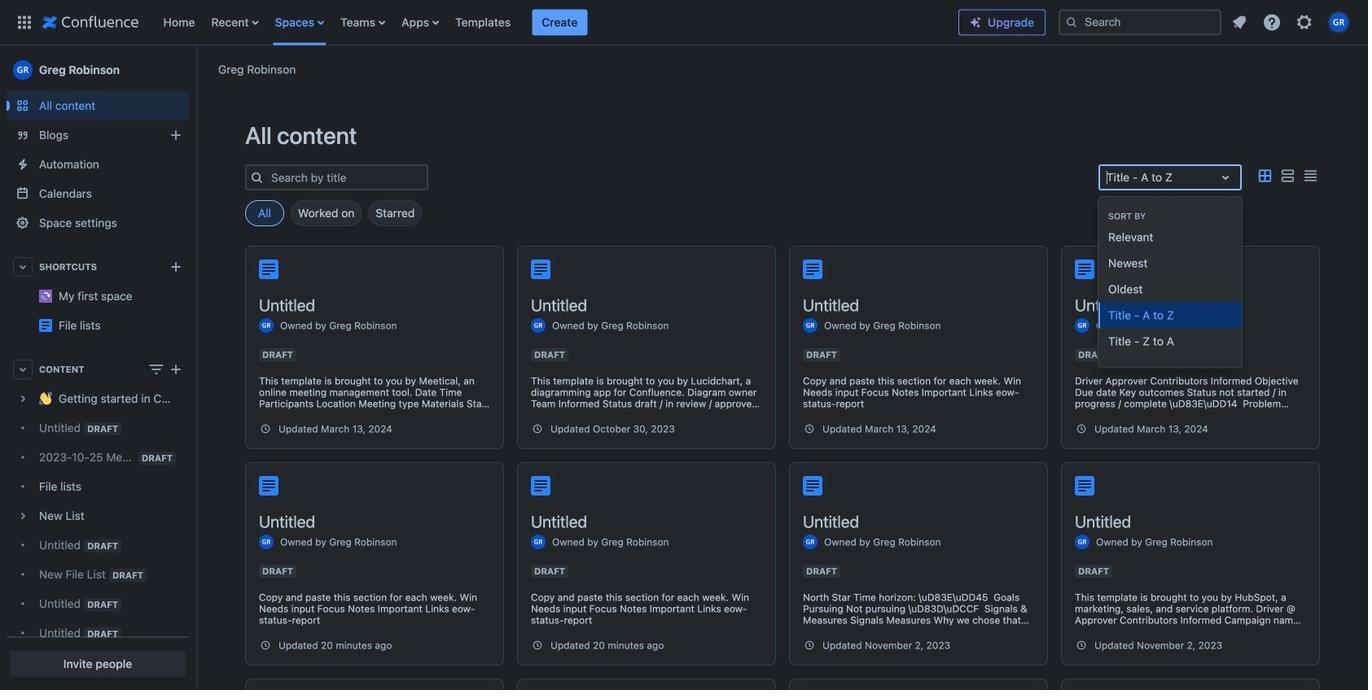 Task type: vqa. For each thing, say whether or not it's contained in the screenshot.
Status to the left
no



Task type: locate. For each thing, give the bounding box(es) containing it.
list
[[155, 0, 959, 45], [1225, 8, 1359, 37]]

confluence image
[[42, 13, 139, 32], [42, 13, 139, 32]]

notification icon image
[[1230, 13, 1250, 32]]

profile picture image
[[259, 319, 274, 333], [531, 319, 546, 333], [803, 319, 818, 333], [1076, 319, 1090, 333], [259, 535, 274, 550], [531, 535, 546, 550], [803, 535, 818, 550], [1076, 535, 1090, 550]]

0 horizontal spatial list
[[155, 0, 959, 45]]

change view image
[[147, 360, 166, 380]]

list image
[[1278, 167, 1298, 186]]

create a blog image
[[166, 125, 186, 145]]

file lists image
[[39, 319, 52, 332]]

tree
[[7, 385, 189, 691]]

page image
[[531, 260, 551, 279], [1076, 260, 1095, 279], [531, 477, 551, 496], [803, 477, 823, 496]]

None search field
[[1059, 9, 1222, 35]]

page image
[[259, 260, 279, 279], [803, 260, 823, 279], [259, 477, 279, 496], [1076, 477, 1095, 496]]

None text field
[[1107, 169, 1110, 186]]

1 horizontal spatial list
[[1225, 8, 1359, 37]]

banner
[[0, 0, 1369, 46]]

space element
[[0, 46, 196, 691]]

Search by title field
[[266, 166, 427, 189]]

global element
[[10, 0, 959, 45]]

list item
[[532, 9, 588, 35]]

create a page image
[[166, 360, 186, 380]]



Task type: describe. For each thing, give the bounding box(es) containing it.
Search field
[[1059, 9, 1222, 35]]

open image
[[1216, 168, 1236, 187]]

list for premium image
[[1225, 8, 1359, 37]]

appswitcher icon image
[[15, 13, 34, 32]]

tree inside "space" element
[[7, 385, 189, 691]]

compact list image
[[1301, 167, 1321, 186]]

cards image
[[1256, 167, 1275, 186]]

premium image
[[970, 16, 983, 29]]

add shortcut image
[[166, 257, 186, 277]]

settings icon image
[[1296, 13, 1315, 32]]

list item inside global element
[[532, 9, 588, 35]]

help icon image
[[1263, 13, 1282, 32]]

list for appswitcher icon
[[155, 0, 959, 45]]

search image
[[1066, 16, 1079, 29]]

collapse sidebar image
[[178, 54, 213, 86]]



